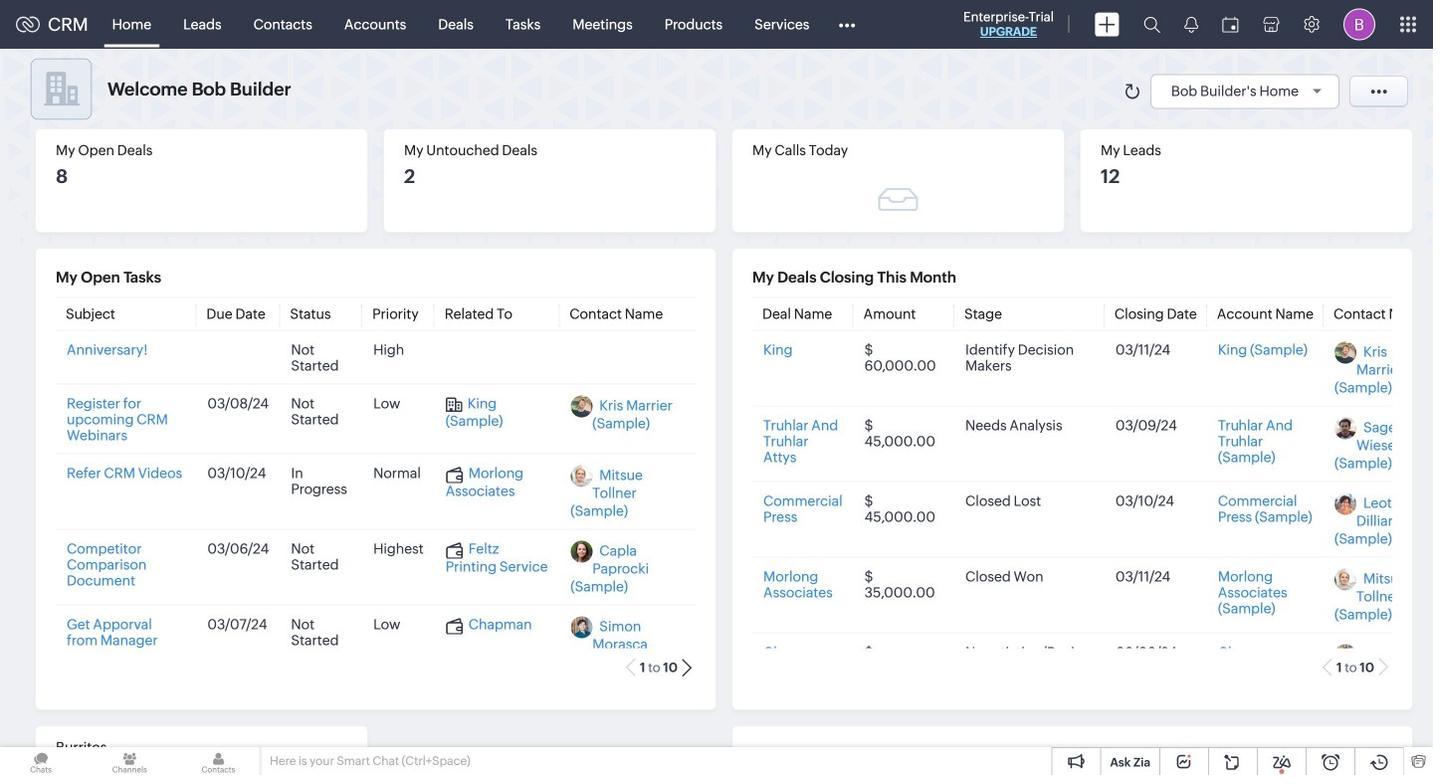 Task type: locate. For each thing, give the bounding box(es) containing it.
Other Modules field
[[826, 8, 869, 40]]

contacts image
[[178, 748, 259, 776]]

calendar image
[[1223, 16, 1240, 32]]

profile element
[[1332, 0, 1388, 48]]

search element
[[1132, 0, 1173, 49]]

logo image
[[16, 16, 40, 32]]

profile image
[[1344, 8, 1376, 40]]

chats image
[[0, 748, 82, 776]]



Task type: vqa. For each thing, say whether or not it's contained in the screenshot.
Locality
no



Task type: describe. For each thing, give the bounding box(es) containing it.
create menu image
[[1095, 12, 1120, 36]]

signals image
[[1185, 16, 1199, 33]]

signals element
[[1173, 0, 1211, 49]]

search image
[[1144, 16, 1161, 33]]

channels image
[[89, 748, 171, 776]]

create menu element
[[1083, 0, 1132, 48]]



